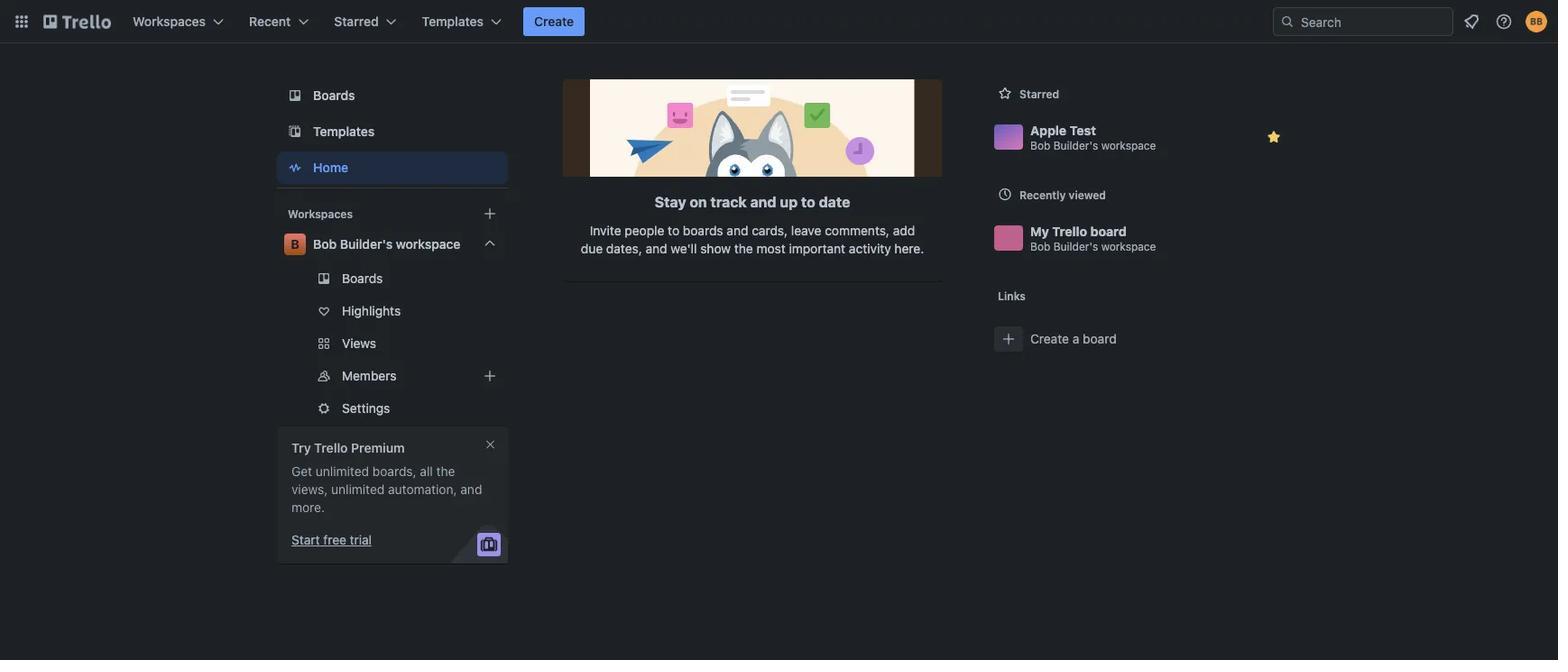 Task type: vqa. For each thing, say whether or not it's contained in the screenshot.
moving
no



Task type: describe. For each thing, give the bounding box(es) containing it.
home link
[[277, 152, 508, 184]]

add image
[[479, 365, 501, 387]]

try
[[291, 441, 311, 456]]

recent
[[249, 14, 291, 29]]

on
[[690, 194, 707, 211]]

test
[[1070, 123, 1096, 138]]

members link
[[277, 362, 508, 391]]

most
[[757, 241, 786, 256]]

start
[[291, 533, 320, 548]]

comments,
[[825, 223, 890, 238]]

b
[[291, 237, 299, 252]]

cards,
[[752, 223, 788, 238]]

home
[[313, 160, 348, 175]]

create a board button
[[987, 318, 1296, 361]]

a
[[1073, 332, 1079, 346]]

try trello premium get unlimited boards, all the views, unlimited automation, and more.
[[291, 441, 482, 515]]

board for trello
[[1090, 224, 1127, 239]]

boards for templates
[[313, 88, 355, 103]]

1 vertical spatial workspaces
[[288, 208, 353, 220]]

boards
[[683, 223, 723, 238]]

settings
[[342, 401, 390, 416]]

starred button
[[323, 7, 408, 36]]

views
[[342, 336, 376, 351]]

board for a
[[1083, 332, 1117, 346]]

get
[[291, 464, 312, 479]]

due
[[581, 241, 603, 256]]

bob builder's workspace
[[313, 237, 461, 252]]

0 vertical spatial unlimited
[[316, 464, 369, 479]]

views,
[[291, 482, 328, 497]]

stay
[[655, 194, 686, 211]]

here.
[[895, 241, 924, 256]]

apple
[[1030, 123, 1067, 138]]

we'll
[[671, 241, 697, 256]]

all
[[420, 464, 433, 479]]

0 horizontal spatial templates
[[313, 124, 375, 139]]

members
[[342, 369, 397, 383]]

show
[[700, 241, 731, 256]]

my
[[1030, 224, 1049, 239]]

leave
[[791, 223, 822, 238]]

bob right b
[[313, 237, 337, 252]]

1 horizontal spatial to
[[801, 194, 816, 211]]

boards link for templates
[[277, 79, 508, 112]]

templates button
[[411, 7, 513, 36]]

switch to… image
[[13, 13, 31, 31]]

bob inside my trello board bob builder's workspace
[[1030, 240, 1051, 253]]

start free trial
[[291, 533, 372, 548]]

invite
[[590, 223, 621, 238]]

Search field
[[1295, 8, 1453, 35]]

workspaces inside dropdown button
[[133, 14, 206, 29]]

templates inside popup button
[[422, 14, 484, 29]]

my trello board bob builder's workspace
[[1030, 224, 1156, 253]]

back to home image
[[43, 7, 111, 36]]

bob inside apple test bob builder's workspace
[[1030, 139, 1051, 152]]

apple test bob builder's workspace
[[1030, 123, 1156, 152]]



Task type: locate. For each thing, give the bounding box(es) containing it.
1 horizontal spatial workspaces
[[288, 208, 353, 220]]

date
[[819, 194, 850, 211]]

board inside my trello board bob builder's workspace
[[1090, 224, 1127, 239]]

unlimited
[[316, 464, 369, 479], [331, 482, 385, 497]]

0 horizontal spatial workspaces
[[133, 14, 206, 29]]

board image
[[284, 85, 306, 106]]

trello
[[1052, 224, 1087, 239], [314, 441, 348, 456]]

create a board
[[1030, 332, 1117, 346]]

the
[[734, 241, 753, 256], [436, 464, 455, 479]]

0 vertical spatial create
[[534, 14, 574, 29]]

0 vertical spatial boards link
[[277, 79, 508, 112]]

0 vertical spatial starred
[[334, 14, 379, 29]]

and inside try trello premium get unlimited boards, all the views, unlimited automation, and more.
[[461, 482, 482, 497]]

create for create a board
[[1030, 332, 1069, 346]]

workspace up viewed
[[1101, 139, 1156, 152]]

important
[[789, 241, 846, 256]]

trello inside my trello board bob builder's workspace
[[1052, 224, 1087, 239]]

dates,
[[606, 241, 642, 256]]

boards link up highlights link
[[277, 264, 508, 293]]

to
[[801, 194, 816, 211], [668, 223, 680, 238]]

1 vertical spatial to
[[668, 223, 680, 238]]

0 vertical spatial templates
[[422, 14, 484, 29]]

starred right recent popup button
[[334, 14, 379, 29]]

primary element
[[0, 0, 1558, 43]]

create inside create button
[[534, 14, 574, 29]]

the right all
[[436, 464, 455, 479]]

to up we'll
[[668, 223, 680, 238]]

board right a
[[1083, 332, 1117, 346]]

unlimited down boards,
[[331, 482, 385, 497]]

1 vertical spatial starred
[[1020, 88, 1060, 100]]

0 horizontal spatial starred
[[334, 14, 379, 29]]

0 vertical spatial to
[[801, 194, 816, 211]]

workspace down viewed
[[1101, 240, 1156, 253]]

views link
[[277, 329, 508, 358]]

1 vertical spatial the
[[436, 464, 455, 479]]

0 horizontal spatial to
[[668, 223, 680, 238]]

up
[[780, 194, 798, 211]]

templates right starred popup button
[[422, 14, 484, 29]]

links
[[998, 290, 1026, 302]]

the left "most"
[[734, 241, 753, 256]]

boards link
[[277, 79, 508, 112], [277, 264, 508, 293]]

bob down my
[[1030, 240, 1051, 253]]

1 vertical spatial create
[[1030, 332, 1069, 346]]

bob down apple
[[1030, 139, 1051, 152]]

highlights
[[342, 304, 401, 319]]

1 vertical spatial boards
[[342, 271, 383, 286]]

boards for highlights
[[342, 271, 383, 286]]

home image
[[284, 157, 306, 179]]

1 horizontal spatial the
[[734, 241, 753, 256]]

to inside the invite people to boards and cards, leave comments, add due dates, and we'll show the most important activity here.
[[668, 223, 680, 238]]

to right up in the right top of the page
[[801, 194, 816, 211]]

trello inside try trello premium get unlimited boards, all the views, unlimited automation, and more.
[[314, 441, 348, 456]]

boards up highlights
[[342, 271, 383, 286]]

stay on track and up to date
[[655, 194, 850, 211]]

builder's up highlights
[[340, 237, 393, 252]]

free
[[323, 533, 346, 548]]

and up show
[[727, 223, 748, 238]]

recent button
[[238, 7, 320, 36]]

settings link
[[277, 394, 508, 423]]

starred inside popup button
[[334, 14, 379, 29]]

boards link up the 'templates' link
[[277, 79, 508, 112]]

boards right board image
[[313, 88, 355, 103]]

boards
[[313, 88, 355, 103], [342, 271, 383, 286]]

0 vertical spatial board
[[1090, 224, 1127, 239]]

templates up 'home'
[[313, 124, 375, 139]]

board inside button
[[1083, 332, 1117, 346]]

1 horizontal spatial templates
[[422, 14, 484, 29]]

0 horizontal spatial create
[[534, 14, 574, 29]]

unlimited up views,
[[316, 464, 369, 479]]

add
[[893, 223, 915, 238]]

people
[[625, 223, 664, 238]]

starred
[[334, 14, 379, 29], [1020, 88, 1060, 100]]

1 horizontal spatial trello
[[1052, 224, 1087, 239]]

1 vertical spatial trello
[[314, 441, 348, 456]]

boards,
[[373, 464, 417, 479]]

1 vertical spatial board
[[1083, 332, 1117, 346]]

search image
[[1280, 14, 1295, 29]]

trello for builder's
[[1052, 224, 1087, 239]]

workspace up highlights link
[[396, 237, 461, 252]]

builder's down viewed
[[1054, 240, 1098, 253]]

trello right try
[[314, 441, 348, 456]]

workspaces
[[133, 14, 206, 29], [288, 208, 353, 220]]

open information menu image
[[1495, 13, 1513, 31]]

create
[[534, 14, 574, 29], [1030, 332, 1069, 346]]

more.
[[291, 500, 325, 515]]

0 notifications image
[[1461, 11, 1483, 32]]

0 vertical spatial trello
[[1052, 224, 1087, 239]]

premium
[[351, 441, 405, 456]]

1 horizontal spatial starred
[[1020, 88, 1060, 100]]

recently viewed
[[1020, 189, 1106, 201]]

invite people to boards and cards, leave comments, add due dates, and we'll show the most important activity here.
[[581, 223, 924, 256]]

1 vertical spatial unlimited
[[331, 482, 385, 497]]

board down viewed
[[1090, 224, 1127, 239]]

trello for unlimited
[[314, 441, 348, 456]]

templates link
[[277, 115, 508, 148]]

workspace inside my trello board bob builder's workspace
[[1101, 240, 1156, 253]]

0 vertical spatial boards
[[313, 88, 355, 103]]

the inside try trello premium get unlimited boards, all the views, unlimited automation, and more.
[[436, 464, 455, 479]]

1 boards link from the top
[[277, 79, 508, 112]]

builder's inside my trello board bob builder's workspace
[[1054, 240, 1098, 253]]

create inside create a board button
[[1030, 332, 1069, 346]]

trello right my
[[1052, 224, 1087, 239]]

1 vertical spatial templates
[[313, 124, 375, 139]]

0 horizontal spatial the
[[436, 464, 455, 479]]

activity
[[849, 241, 891, 256]]

and
[[750, 194, 777, 211], [727, 223, 748, 238], [646, 241, 667, 256], [461, 482, 482, 497]]

viewed
[[1069, 189, 1106, 201]]

the inside the invite people to boards and cards, leave comments, add due dates, and we'll show the most important activity here.
[[734, 241, 753, 256]]

bob builder (bobbuilder40) image
[[1526, 11, 1548, 32]]

recently
[[1020, 189, 1066, 201]]

bob
[[1030, 139, 1051, 152], [313, 237, 337, 252], [1030, 240, 1051, 253]]

click to unstar apple test. it will be removed from your starred list. image
[[1265, 128, 1283, 146]]

and right automation,
[[461, 482, 482, 497]]

create for create
[[534, 14, 574, 29]]

builder's
[[1054, 139, 1098, 152], [340, 237, 393, 252], [1054, 240, 1098, 253]]

track
[[711, 194, 747, 211]]

starred up apple
[[1020, 88, 1060, 100]]

0 vertical spatial the
[[734, 241, 753, 256]]

1 vertical spatial boards link
[[277, 264, 508, 293]]

start free trial button
[[291, 531, 372, 550]]

builder's down "test"
[[1054, 139, 1098, 152]]

create a workspace image
[[479, 203, 501, 225]]

workspace
[[1101, 139, 1156, 152], [396, 237, 461, 252], [1101, 240, 1156, 253]]

workspace inside apple test bob builder's workspace
[[1101, 139, 1156, 152]]

trial
[[350, 533, 372, 548]]

highlights link
[[277, 297, 508, 326]]

builder's inside apple test bob builder's workspace
[[1054, 139, 1098, 152]]

create button
[[523, 7, 585, 36]]

template board image
[[284, 121, 306, 143]]

1 horizontal spatial create
[[1030, 332, 1069, 346]]

boards link for highlights
[[277, 264, 508, 293]]

automation,
[[388, 482, 457, 497]]

templates
[[422, 14, 484, 29], [313, 124, 375, 139]]

0 horizontal spatial trello
[[314, 441, 348, 456]]

and left up in the right top of the page
[[750, 194, 777, 211]]

workspaces button
[[122, 7, 235, 36]]

0 vertical spatial workspaces
[[133, 14, 206, 29]]

and down people
[[646, 241, 667, 256]]

board
[[1090, 224, 1127, 239], [1083, 332, 1117, 346]]

2 boards link from the top
[[277, 264, 508, 293]]



